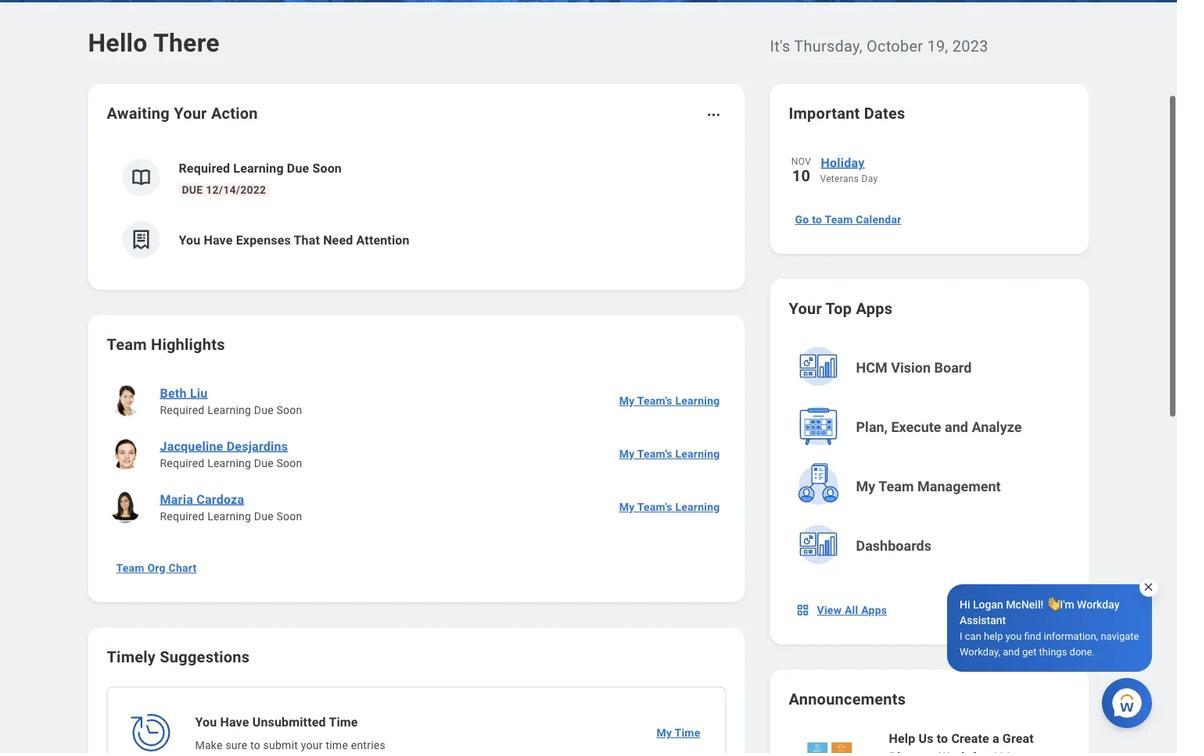 Task type: describe. For each thing, give the bounding box(es) containing it.
…
[[1052, 605, 1059, 618]]

team inside the go to team calendar button
[[825, 34, 853, 47]]

you have credit card transactions ready to expense
[[195, 641, 500, 656]]

dashboards button
[[790, 339, 1072, 396]]

place
[[889, 571, 921, 586]]

done.
[[1070, 646, 1095, 658]]

to up tuesday,
[[437, 641, 448, 656]]

things
[[1039, 646, 1067, 658]]

to inside the belonging & diversity town hall listen to our chief diversity officer, the executive committee
[[923, 671, 933, 684]]

learning inside 'maria cardoza required learning due soon'
[[207, 331, 251, 344]]

have for credit
[[220, 641, 249, 656]]

suggestions
[[160, 469, 250, 488]]

1 horizontal spatial a
[[1041, 589, 1047, 602]]

due 12/14/2022
[[182, 4, 266, 17]]

workday
[[1077, 599, 1120, 612]]

get
[[1022, 646, 1037, 658]]

help us to create a great place to work for all we are committed to creating a great place to work for all wher …
[[889, 553, 1059, 618]]

hi
[[960, 599, 970, 612]]

view
[[817, 425, 842, 438]]

january
[[467, 665, 507, 678]]

executive
[[947, 686, 995, 699]]

creating
[[997, 589, 1038, 602]]

team inside team org chart button
[[116, 383, 144, 396]]

maria
[[160, 313, 193, 328]]

to right sure
[[250, 560, 260, 573]]

calendar
[[856, 34, 901, 47]]

dashboards
[[856, 359, 931, 376]]

plan, execute and analyze
[[856, 241, 1022, 257]]

to left the hi
[[948, 605, 958, 618]]

book open image
[[129, 0, 153, 10]]

i'm
[[1060, 599, 1074, 612]]

help
[[984, 631, 1003, 643]]

submit
[[263, 560, 298, 573]]

hcm vision board button
[[790, 161, 1072, 217]]

great
[[1003, 553, 1034, 567]]

work
[[961, 605, 985, 618]]

listen
[[889, 671, 920, 684]]

you
[[1006, 631, 1022, 643]]

&
[[950, 634, 958, 649]]

my for my team management
[[856, 300, 875, 316]]

1 vertical spatial diversity
[[984, 671, 1028, 684]]

transaction(s)
[[278, 665, 348, 678]]

cardoza
[[196, 313, 244, 328]]

1 soon from the top
[[277, 225, 302, 238]]

due inside 'maria cardoza required learning due soon'
[[254, 331, 274, 344]]

to right us
[[937, 553, 948, 567]]

view all apps button
[[789, 416, 897, 447]]

0 vertical spatial for
[[972, 571, 988, 586]]

place
[[918, 605, 945, 618]]

help
[[889, 553, 915, 567]]

2 soon from the top
[[277, 278, 302, 291]]

can
[[965, 631, 981, 643]]

view all apps
[[817, 425, 887, 438]]

to down us
[[924, 571, 936, 586]]

work
[[939, 571, 968, 586]]

my for my team's learning
[[619, 322, 635, 335]]

learning inside button
[[675, 322, 720, 335]]

team left highlights
[[107, 156, 147, 175]]

need
[[323, 54, 353, 68]]

go to team calendar button
[[789, 25, 908, 56]]

us
[[919, 553, 934, 567]]

nbox image
[[795, 424, 811, 440]]

my team's learning
[[619, 322, 720, 335]]

1 vertical spatial all
[[1006, 605, 1025, 618]]

to inside the go to team calendar button
[[812, 34, 822, 47]]

credit
[[252, 641, 287, 656]]

expense 3 open transaction(s) starting from tuesday, january 10, 2023
[[195, 665, 525, 694]]

you have expenses that need attention
[[179, 54, 410, 68]]

go to team calendar
[[795, 34, 901, 47]]

starting
[[351, 665, 390, 678]]

the
[[928, 686, 944, 699]]

town
[[1015, 634, 1045, 649]]

team's
[[637, 322, 672, 335]]

10,
[[510, 665, 525, 678]]

belonging & diversity town hall listen to our chief diversity officer, the executive committee
[[889, 634, 1056, 699]]

navigate
[[1101, 631, 1139, 643]]



Task type: locate. For each thing, give the bounding box(es) containing it.
3
[[240, 665, 247, 678]]

team org chart button
[[110, 374, 203, 405]]

team highlights list
[[107, 196, 726, 355]]

all down creating
[[1006, 605, 1025, 618]]

1 vertical spatial apps
[[861, 425, 887, 438]]

you have expenses that need attention button
[[107, 30, 726, 92]]

a up the wher
[[1041, 589, 1047, 602]]

team inside my team management button
[[879, 300, 914, 316]]

my down the plan,
[[856, 300, 875, 316]]

information,
[[1044, 631, 1098, 643]]

1 required learning due soon from the top
[[160, 225, 302, 238]]

my team's learning button
[[613, 313, 726, 344]]

1 vertical spatial soon
[[277, 278, 302, 291]]

find
[[1024, 631, 1041, 643]]

maria cardoza required learning due soon
[[160, 313, 302, 344]]

to up work
[[984, 589, 994, 602]]

0 vertical spatial and
[[945, 241, 968, 257]]

you up the 2023
[[195, 641, 217, 656]]

management
[[918, 300, 1001, 316]]

1 vertical spatial required
[[160, 278, 204, 291]]

all up creating
[[991, 571, 1014, 586]]

a
[[992, 553, 999, 567], [1041, 589, 1047, 602]]

required down maria
[[160, 331, 204, 344]]

logan
[[973, 599, 1003, 612]]

have left expenses
[[204, 54, 233, 68]]

learning up cardoza
[[207, 278, 251, 291]]

1 vertical spatial for
[[988, 605, 1003, 618]]

12/14/2022
[[206, 4, 266, 17]]

and
[[945, 241, 968, 257], [1003, 646, 1020, 658]]

0 vertical spatial my
[[856, 300, 875, 316]]

belonging
[[889, 634, 947, 649]]

0 horizontal spatial and
[[945, 241, 968, 257]]

required inside 'maria cardoza required learning due soon'
[[160, 331, 204, 344]]

workday,
[[960, 646, 1000, 658]]

0 vertical spatial required
[[160, 225, 204, 238]]

1 vertical spatial you
[[195, 641, 217, 656]]

team right 'go'
[[825, 34, 853, 47]]

you right dashboard expenses image
[[179, 54, 201, 68]]

learning down cardoza
[[207, 331, 251, 344]]

my team management button
[[790, 280, 1072, 336]]

team
[[825, 34, 853, 47], [107, 156, 147, 175], [879, 300, 914, 316], [116, 383, 144, 396]]

have inside button
[[204, 54, 233, 68]]

you inside you have expenses that need attention button
[[179, 54, 201, 68]]

tuesday,
[[420, 665, 464, 678]]

due 12/14/2022 button
[[107, 0, 726, 30]]

committee
[[998, 686, 1053, 699]]

1 vertical spatial have
[[220, 641, 249, 656]]

team highlights
[[107, 156, 225, 175]]

entries
[[351, 560, 386, 573]]

your top apps
[[789, 120, 893, 139]]

1 vertical spatial my
[[619, 322, 635, 335]]

expenses
[[236, 54, 291, 68]]

diversity up 'committee'
[[984, 671, 1028, 684]]

board
[[934, 181, 972, 197]]

for right work
[[988, 605, 1003, 618]]

to left our
[[923, 671, 933, 684]]

hall
[[889, 653, 912, 668]]

org
[[147, 383, 166, 396]]

expense up the 2023
[[195, 665, 238, 678]]

0 horizontal spatial a
[[992, 553, 999, 567]]

learning down highlights
[[207, 225, 251, 238]]

x image
[[1143, 582, 1154, 594]]

open
[[250, 665, 275, 678]]

announcements element
[[789, 551, 1070, 754]]

analyze
[[972, 241, 1022, 257]]

have for expenses
[[204, 54, 233, 68]]

apps inside view all apps button
[[861, 425, 887, 438]]

team up dashboards
[[879, 300, 914, 316]]

0 vertical spatial soon
[[277, 225, 302, 238]]

all
[[991, 571, 1014, 586], [1006, 605, 1025, 618]]

diversity
[[962, 634, 1012, 649], [984, 671, 1028, 684]]

assistant
[[960, 614, 1006, 627]]

apps right all at the right bottom of the page
[[861, 425, 887, 438]]

awaiting your action list
[[107, 0, 726, 92]]

1 required from the top
[[160, 225, 204, 238]]

expense up january
[[451, 641, 500, 656]]

transactions
[[320, 641, 395, 656]]

0 vertical spatial a
[[992, 553, 999, 567]]

create
[[951, 553, 989, 567]]

committed
[[926, 589, 981, 602]]

expense inside expense 3 open transaction(s) starting from tuesday, january 10, 2023
[[195, 665, 238, 678]]

great
[[889, 605, 915, 618]]

chief
[[955, 671, 981, 684]]

my team management
[[856, 300, 1001, 316]]

3 soon from the top
[[277, 331, 302, 344]]

execute
[[891, 241, 941, 257]]

0 vertical spatial all
[[991, 571, 1014, 586]]

we
[[889, 589, 905, 602]]

0 vertical spatial apps
[[856, 120, 893, 139]]

and inside hi logan mcneil! 👋 i'm workday assistant i can help you find information, navigate workday, and get things done.
[[1003, 646, 1020, 658]]

highlights
[[151, 156, 225, 175]]

1 vertical spatial a
[[1041, 589, 1047, 602]]

2 required learning due soon from the top
[[160, 278, 302, 291]]

0 vertical spatial expense
[[451, 641, 500, 656]]

my left team's
[[619, 322, 635, 335]]

timely suggestions
[[107, 469, 250, 488]]

and left analyze
[[945, 241, 968, 257]]

your
[[301, 560, 323, 573]]

have up 3
[[220, 641, 249, 656]]

ready
[[398, 641, 434, 656]]

apps
[[856, 120, 893, 139], [861, 425, 887, 438]]

you for you have credit card transactions ready to expense
[[195, 641, 217, 656]]

sure
[[226, 560, 247, 573]]

apps for your top apps
[[856, 120, 893, 139]]

are
[[908, 589, 923, 602]]

2023
[[195, 681, 220, 694]]

our
[[936, 671, 952, 684]]

my
[[856, 300, 875, 316], [619, 322, 635, 335]]

timely
[[107, 469, 156, 488]]

all
[[845, 425, 858, 438]]

plan, execute and analyze button
[[790, 221, 1072, 277]]

that
[[294, 54, 320, 68]]

2 vertical spatial soon
[[277, 331, 302, 344]]

1 vertical spatial and
[[1003, 646, 1020, 658]]

maria cardoza button
[[154, 311, 250, 330]]

my inside button
[[856, 300, 875, 316]]

top
[[826, 120, 852, 139]]

1 horizontal spatial and
[[1003, 646, 1020, 658]]

to right 'go'
[[812, 34, 822, 47]]

and down you
[[1003, 646, 1020, 658]]

1 horizontal spatial my
[[856, 300, 875, 316]]

0 vertical spatial diversity
[[962, 634, 1012, 649]]

👋
[[1046, 599, 1057, 612]]

time
[[326, 560, 348, 573]]

1 vertical spatial expense
[[195, 665, 238, 678]]

people button
[[789, 713, 1070, 754]]

hcm
[[856, 181, 888, 197]]

learning
[[207, 225, 251, 238], [207, 278, 251, 291], [675, 322, 720, 335], [207, 331, 251, 344]]

0 vertical spatial required learning due soon
[[160, 225, 302, 238]]

diversity down assistant
[[962, 634, 1012, 649]]

apps right the top
[[856, 120, 893, 139]]

soon inside 'maria cardoza required learning due soon'
[[277, 331, 302, 344]]

attention
[[356, 54, 410, 68]]

learning right team's
[[675, 322, 720, 335]]

your
[[789, 120, 822, 139]]

2 vertical spatial required
[[160, 331, 204, 344]]

soon
[[277, 225, 302, 238], [277, 278, 302, 291], [277, 331, 302, 344]]

team org chart
[[116, 383, 197, 396]]

make sure to submit your time entries
[[195, 560, 386, 573]]

required up maria
[[160, 278, 204, 291]]

1 vertical spatial required learning due soon
[[160, 278, 302, 291]]

and inside plan, execute and analyze button
[[945, 241, 968, 257]]

3 required from the top
[[160, 331, 204, 344]]

you for you have expenses that need attention
[[179, 54, 201, 68]]

0 horizontal spatial my
[[619, 322, 635, 335]]

media play image
[[820, 657, 839, 676]]

hcm vision board
[[856, 181, 972, 197]]

make
[[195, 560, 223, 573]]

for down create
[[972, 571, 988, 586]]

team left org
[[116, 383, 144, 396]]

officer,
[[889, 686, 925, 699]]

dashboard expenses image
[[129, 49, 153, 73]]

plan,
[[856, 241, 888, 257]]

1 horizontal spatial expense
[[451, 641, 500, 656]]

required down highlights
[[160, 225, 204, 238]]

due inside due 12/14/2022 button
[[182, 4, 203, 17]]

0 vertical spatial have
[[204, 54, 233, 68]]

i
[[960, 631, 962, 643]]

expense
[[451, 641, 500, 656], [195, 665, 238, 678]]

a left great
[[992, 553, 999, 567]]

my inside button
[[619, 322, 635, 335]]

0 vertical spatial you
[[179, 54, 201, 68]]

apps for view all apps
[[861, 425, 887, 438]]

card
[[290, 641, 317, 656]]

0 horizontal spatial expense
[[195, 665, 238, 678]]

have
[[204, 54, 233, 68], [220, 641, 249, 656]]

for
[[972, 571, 988, 586], [988, 605, 1003, 618]]

2 required from the top
[[160, 278, 204, 291]]



Task type: vqa. For each thing, say whether or not it's contained in the screenshot.
People
yes



